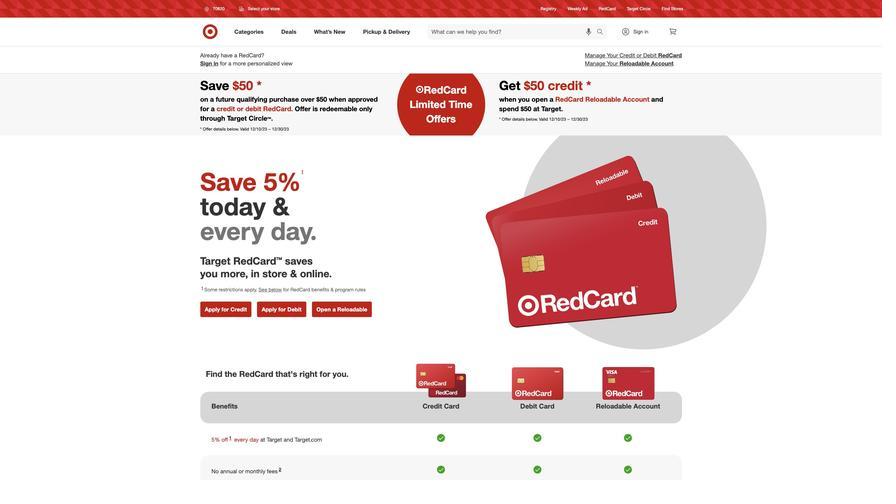 Task type: vqa. For each thing, say whether or not it's contained in the screenshot.
the left 12/30/23
yes



Task type: describe. For each thing, give the bounding box(es) containing it.
weekly ad link
[[568, 6, 588, 12]]

offer inside offer is redeemable only through target circle™.
[[295, 105, 311, 113]]

pickup
[[363, 28, 382, 35]]

70820
[[213, 6, 225, 11]]

apply for credit
[[205, 306, 247, 313]]

on
[[200, 95, 208, 103]]

restrictions
[[219, 287, 243, 293]]

circle™.
[[249, 114, 273, 122]]

redcard debit image
[[505, 367, 571, 402]]

find for find the redcard that's right for you.
[[206, 369, 223, 379]]

1 some restrictions apply. see below for redcard benefits & program rules
[[201, 286, 366, 293]]

0 vertical spatial in
[[645, 29, 649, 35]]

0 vertical spatial you
[[519, 95, 530, 103]]

your
[[261, 6, 269, 11]]

redcard?
[[239, 52, 265, 59]]

monthly
[[245, 468, 266, 475]]

annual
[[220, 468, 237, 475]]

1 manage from the top
[[585, 52, 606, 59]]

2 link
[[278, 467, 283, 475]]

day.
[[271, 216, 317, 246]]

over
[[301, 95, 315, 103]]

on a future qualifying purchase over $50 when approved for a
[[200, 95, 378, 113]]

sign in
[[634, 29, 649, 35]]

12/10/23 for get
[[550, 117, 566, 122]]

account inside manage your credit or debit redcard manage your reloadable account
[[652, 60, 674, 67]]

categories link
[[229, 24, 273, 39]]

* down spend
[[500, 117, 501, 122]]

12/30/23 for save
[[272, 126, 289, 132]]

already
[[200, 52, 219, 59]]

program
[[335, 287, 354, 293]]

redcard™
[[233, 255, 282, 267]]

0 vertical spatial every
[[200, 216, 264, 246]]

* link down through
[[200, 126, 202, 132]]

2 when from the left
[[500, 95, 517, 103]]

offer for get
[[502, 117, 512, 122]]

at inside 'and spend $50 at target.'
[[534, 105, 540, 113]]

below
[[269, 287, 282, 293]]

weekly
[[568, 6, 582, 11]]

online.
[[300, 267, 332, 280]]

weekly ad
[[568, 6, 588, 11]]

for inside already have a redcard? sign in for a more personalized view
[[220, 60, 227, 67]]

redcard reloadable account image
[[596, 368, 662, 400]]

a right the open
[[333, 306, 336, 313]]

you.
[[333, 369, 349, 379]]

details for get
[[513, 117, 525, 122]]

2 vertical spatial reloadable
[[596, 402, 632, 410]]

$50 inside the on a future qualifying purchase over $50 when approved for a
[[317, 95, 327, 103]]

0 vertical spatial 5%
[[264, 167, 301, 197]]

for inside the on a future qualifying purchase over $50 when approved for a
[[200, 105, 209, 113]]

target inside 5% off 1 every day at target and target.com
[[267, 437, 282, 444]]

registry link
[[541, 6, 557, 12]]

saves
[[285, 255, 313, 267]]

new
[[334, 28, 346, 35]]

a up more
[[234, 52, 237, 59]]

1 inside 5% off 1 every day at target and target.com
[[229, 435, 232, 441]]

save for save 5%
[[200, 167, 257, 197]]

have
[[221, 52, 233, 59]]

12/30/23 for get
[[571, 117, 588, 122]]

view
[[281, 60, 293, 67]]

open
[[532, 95, 548, 103]]

target inside 'target redcard™ saves you more, in store & online.'
[[200, 255, 231, 267]]

* down through
[[200, 126, 202, 132]]

future
[[216, 95, 235, 103]]

find stores link
[[662, 6, 684, 12]]

card for debit card
[[539, 402, 555, 410]]

debit inside manage your credit or debit redcard manage your reloadable account
[[644, 52, 657, 59]]

target circle link
[[627, 6, 651, 12]]

spend
[[500, 105, 519, 113]]

already have a redcard? sign in for a more personalized view
[[200, 52, 293, 67]]

apply for apply for debit
[[262, 306, 277, 313]]

benefits
[[312, 287, 329, 293]]

2
[[279, 467, 282, 473]]

and inside 'and spend $50 at target.'
[[652, 95, 664, 103]]

redcard inside 1 some restrictions apply. see below for redcard benefits & program rules
[[291, 287, 310, 293]]

you inside 'target redcard™ saves you more, in store & online.'
[[200, 267, 218, 280]]

benefits
[[212, 402, 238, 410]]

in for target redcard™ saves you more, in store & online.
[[251, 267, 260, 280]]

5% inside 5% off 1 every day at target and target.com
[[212, 437, 220, 444]]

reloadable inside manage your credit or debit redcard manage your reloadable account
[[620, 60, 650, 67]]

pickup & delivery
[[363, 28, 410, 35]]

open a reloadable
[[317, 306, 368, 313]]

more,
[[221, 267, 248, 280]]

redcards image
[[480, 155, 682, 328]]

delivery
[[389, 28, 410, 35]]

1 horizontal spatial 1 link
[[300, 169, 305, 177]]

– for get
[[568, 117, 570, 122]]

right
[[300, 369, 318, 379]]

store inside dropdown button
[[271, 6, 280, 11]]

target inside "target circle" link
[[627, 6, 639, 11]]

select your store button
[[235, 2, 285, 15]]

more
[[233, 60, 246, 67]]

for down restrictions
[[222, 306, 229, 313]]

offers
[[427, 113, 456, 125]]

* up 'and spend $50 at target.'
[[587, 78, 592, 93]]

credit for your
[[620, 52, 635, 59]]

deals
[[281, 28, 297, 35]]

& inside 'target redcard™ saves you more, in store & online.'
[[290, 267, 297, 280]]

apply.
[[245, 287, 257, 293]]

every inside 5% off 1 every day at target and target.com
[[234, 437, 248, 444]]

70820 button
[[200, 2, 232, 15]]

circle
[[640, 6, 651, 11]]

off
[[222, 437, 228, 444]]

search button
[[594, 24, 611, 41]]

for inside 1 some restrictions apply. see below for redcard benefits & program rules
[[283, 287, 289, 293]]

sign inside already have a redcard? sign in for a more personalized view
[[200, 60, 212, 67]]

limited
[[410, 98, 446, 111]]

redcard inside manage your credit or debit redcard manage your reloadable account
[[659, 52, 682, 59]]

that's
[[276, 369, 297, 379]]

or inside manage your credit or debit redcard manage your reloadable account
[[637, 52, 642, 59]]

& inside 1 some restrictions apply. see below for redcard benefits & program rules
[[331, 287, 334, 293]]

sign in link
[[616, 24, 660, 39]]

limited time offers
[[410, 98, 473, 125]]

ad
[[583, 6, 588, 11]]

valid for get
[[539, 117, 548, 122]]

personalized
[[248, 60, 280, 67]]

today &
[[200, 191, 290, 222]]

* up qualifying
[[257, 78, 262, 93]]

qualifying
[[237, 95, 268, 103]]

manage your credit or debit redcard manage your reloadable account
[[585, 52, 682, 67]]



Task type: locate. For each thing, give the bounding box(es) containing it.
0 horizontal spatial * offer details below. valid 12/10/23 – 12/30/23
[[200, 126, 289, 132]]

1 vertical spatial save
[[200, 167, 257, 197]]

1 vertical spatial 12/10/23
[[250, 126, 267, 132]]

* link down spend
[[500, 117, 501, 122]]

1 vertical spatial you
[[200, 267, 218, 280]]

a right "on"
[[210, 95, 214, 103]]

2 vertical spatial offer
[[203, 126, 212, 132]]

credit down restrictions
[[231, 306, 247, 313]]

deals link
[[275, 24, 305, 39]]

– down circle™.
[[268, 126, 271, 132]]

card down redcard credit image
[[444, 402, 460, 410]]

0 vertical spatial $50
[[317, 95, 327, 103]]

0 horizontal spatial find
[[206, 369, 223, 379]]

and inside 5% off 1 every day at target and target.com
[[284, 437, 293, 444]]

get
[[500, 78, 524, 93]]

$50
[[317, 95, 327, 103], [521, 105, 532, 113]]

12/10/23
[[550, 117, 566, 122], [250, 126, 267, 132]]

1 vertical spatial offer
[[502, 117, 512, 122]]

1 vertical spatial sign
[[200, 60, 212, 67]]

in down the redcard™
[[251, 267, 260, 280]]

1 vertical spatial credit
[[231, 306, 247, 313]]

credit inside apply for credit 'link'
[[231, 306, 247, 313]]

offer down the over
[[295, 105, 311, 113]]

target.com
[[295, 437, 322, 444]]

target redcard™ saves you more, in store & online.
[[200, 255, 332, 280]]

details for save
[[214, 126, 226, 132]]

2 horizontal spatial debit
[[644, 52, 657, 59]]

0 horizontal spatial $50
[[317, 95, 327, 103]]

1 horizontal spatial card
[[539, 402, 555, 410]]

1 for 1 some restrictions apply. see below for redcard benefits & program rules
[[201, 286, 203, 290]]

0 vertical spatial credit
[[620, 52, 635, 59]]

1
[[301, 169, 304, 174], [201, 286, 203, 290], [229, 435, 232, 441]]

12/30/23
[[571, 117, 588, 122], [272, 126, 289, 132]]

find left stores
[[662, 6, 670, 11]]

1 horizontal spatial 5%
[[264, 167, 301, 197]]

a down the have
[[228, 60, 232, 67]]

0 vertical spatial debit
[[644, 52, 657, 59]]

12/10/23 for save
[[250, 126, 267, 132]]

reloadable down the program
[[338, 306, 368, 313]]

below. for save
[[227, 126, 239, 132]]

1 vertical spatial in
[[214, 60, 219, 67]]

when you open a
[[500, 95, 556, 103]]

target left circle
[[627, 6, 639, 11]]

0 vertical spatial valid
[[539, 117, 548, 122]]

0 horizontal spatial sign
[[200, 60, 212, 67]]

0 vertical spatial find
[[662, 6, 670, 11]]

$50 inside 'and spend $50 at target.'
[[521, 105, 532, 113]]

1 vertical spatial debit
[[288, 306, 302, 313]]

1 vertical spatial at
[[260, 437, 265, 444]]

0 vertical spatial manage
[[585, 52, 606, 59]]

1 horizontal spatial credit
[[423, 402, 442, 410]]

only
[[359, 105, 373, 113]]

reloadable down sign in link on the right top
[[620, 60, 650, 67]]

1 vertical spatial your
[[607, 60, 618, 67]]

0 vertical spatial and
[[652, 95, 664, 103]]

5% off 1 every day at target and target.com
[[212, 435, 322, 444]]

12/30/23 down 'and spend $50 at target.'
[[571, 117, 588, 122]]

in down 'already'
[[214, 60, 219, 67]]

0 vertical spatial reloadable
[[620, 60, 650, 67]]

1 save from the top
[[200, 78, 233, 93]]

store
[[271, 6, 280, 11], [263, 267, 288, 280]]

1 vertical spatial 1
[[201, 286, 203, 290]]

– for save
[[268, 126, 271, 132]]

target right day
[[267, 437, 282, 444]]

registry
[[541, 6, 557, 11]]

1 horizontal spatial debit
[[521, 402, 538, 410]]

apply for apply for credit
[[205, 306, 220, 313]]

sign in button
[[200, 59, 219, 68]]

credit inside manage your credit or debit redcard manage your reloadable account
[[620, 52, 635, 59]]

below. for get
[[526, 117, 538, 122]]

below. down when you open a
[[526, 117, 538, 122]]

* link up qualifying
[[257, 78, 262, 93]]

when up the redeemable
[[329, 95, 346, 103]]

stores
[[672, 6, 684, 11]]

every day.
[[200, 216, 317, 246]]

redcard credit image
[[409, 363, 474, 399]]

in down circle
[[645, 29, 649, 35]]

offer is redeemable only through target circle™.
[[200, 105, 373, 122]]

0 vertical spatial 12/10/23
[[550, 117, 566, 122]]

$50 down when you open a
[[521, 105, 532, 113]]

search
[[594, 29, 611, 36]]

in for already have a redcard? sign in for a more personalized view
[[214, 60, 219, 67]]

save
[[200, 78, 233, 93], [200, 167, 257, 197]]

0 horizontal spatial debit
[[288, 306, 302, 313]]

or
[[637, 52, 642, 59], [239, 468, 244, 475]]

1 horizontal spatial offer
[[295, 105, 311, 113]]

for right below
[[283, 287, 289, 293]]

* offer details below. valid 12/10/23 – 12/30/23 for get
[[500, 117, 588, 122]]

fees
[[267, 468, 278, 475]]

what's
[[314, 28, 332, 35]]

target circle
[[627, 6, 651, 11]]

1 vertical spatial account
[[634, 402, 661, 410]]

0 vertical spatial at
[[534, 105, 540, 113]]

you up some on the left bottom of the page
[[200, 267, 218, 280]]

1 vertical spatial below.
[[227, 126, 239, 132]]

target.
[[542, 105, 563, 113]]

apply for debit
[[262, 306, 302, 313]]

0 horizontal spatial card
[[444, 402, 460, 410]]

debit down sign in on the top right of page
[[644, 52, 657, 59]]

apply for credit link
[[200, 302, 252, 317]]

12/10/23 down circle™.
[[250, 126, 267, 132]]

1 horizontal spatial when
[[500, 95, 517, 103]]

1 horizontal spatial at
[[534, 105, 540, 113]]

store inside 'target redcard™ saves you more, in store & online.'
[[263, 267, 288, 280]]

redcard
[[599, 6, 616, 11], [659, 52, 682, 59], [424, 83, 467, 96], [291, 287, 310, 293], [239, 369, 273, 379]]

find stores
[[662, 6, 684, 11]]

1 vertical spatial valid
[[240, 126, 249, 132]]

2 vertical spatial 1
[[229, 435, 232, 441]]

when inside the on a future qualifying purchase over $50 when approved for a
[[329, 95, 346, 103]]

1 horizontal spatial 12/10/23
[[550, 117, 566, 122]]

* link up 'and spend $50 at target.'
[[587, 78, 592, 93]]

1 your from the top
[[607, 52, 618, 59]]

0 horizontal spatial you
[[200, 267, 218, 280]]

credit down redcard credit image
[[423, 402, 442, 410]]

for down "on"
[[200, 105, 209, 113]]

1 vertical spatial reloadable
[[338, 306, 368, 313]]

1 horizontal spatial valid
[[539, 117, 548, 122]]

apply for debit link
[[257, 302, 306, 317]]

at inside 5% off 1 every day at target and target.com
[[260, 437, 265, 444]]

open a reloadable link
[[312, 302, 372, 317]]

0 horizontal spatial 12/10/23
[[250, 126, 267, 132]]

0 horizontal spatial when
[[329, 95, 346, 103]]

through
[[200, 114, 225, 122]]

below.
[[526, 117, 538, 122], [227, 126, 239, 132]]

1 horizontal spatial you
[[519, 95, 530, 103]]

1 card from the left
[[444, 402, 460, 410]]

2 vertical spatial in
[[251, 267, 260, 280]]

$50 up is in the top left of the page
[[317, 95, 327, 103]]

2 horizontal spatial 1
[[301, 169, 304, 174]]

is
[[313, 105, 318, 113]]

below. down future
[[227, 126, 239, 132]]

1 vertical spatial * offer details below. valid 12/10/23 – 12/30/23
[[200, 126, 289, 132]]

your
[[607, 52, 618, 59], [607, 60, 618, 67]]

redcard link
[[599, 6, 616, 12]]

for down 1 some restrictions apply. see below for redcard benefits & program rules at the bottom left of page
[[279, 306, 286, 313]]

0 horizontal spatial 1
[[201, 286, 203, 290]]

offer
[[295, 105, 311, 113], [502, 117, 512, 122], [203, 126, 212, 132]]

rules
[[355, 287, 366, 293]]

apply down below
[[262, 306, 277, 313]]

reloadable down redcard reloadable account image
[[596, 402, 632, 410]]

sign down "target circle" link
[[634, 29, 644, 35]]

card for credit card
[[444, 402, 460, 410]]

1 horizontal spatial –
[[568, 117, 570, 122]]

1 horizontal spatial or
[[637, 52, 642, 59]]

reloadable account
[[596, 402, 661, 410]]

1 horizontal spatial details
[[513, 117, 525, 122]]

1 horizontal spatial find
[[662, 6, 670, 11]]

select
[[248, 6, 260, 11]]

at right day
[[260, 437, 265, 444]]

0 vertical spatial details
[[513, 117, 525, 122]]

at down open
[[534, 105, 540, 113]]

target inside offer is redeemable only through target circle™.
[[227, 114, 247, 122]]

you left open
[[519, 95, 530, 103]]

today
[[200, 191, 266, 222]]

a up through
[[211, 105, 215, 113]]

0 horizontal spatial in
[[214, 60, 219, 67]]

0 vertical spatial or
[[637, 52, 642, 59]]

* offer details below. valid 12/10/23 – 12/30/23
[[500, 117, 588, 122], [200, 126, 289, 132]]

you
[[519, 95, 530, 103], [200, 267, 218, 280]]

save for save
[[200, 78, 233, 93]]

debit card
[[521, 402, 555, 410]]

1 horizontal spatial sign
[[634, 29, 644, 35]]

0 horizontal spatial or
[[239, 468, 244, 475]]

1 vertical spatial or
[[239, 468, 244, 475]]

1 vertical spatial 1 link
[[228, 435, 233, 444]]

0 horizontal spatial 12/30/23
[[272, 126, 289, 132]]

1 horizontal spatial and
[[652, 95, 664, 103]]

1 when from the left
[[329, 95, 346, 103]]

0 vertical spatial sign
[[634, 29, 644, 35]]

offer down spend
[[502, 117, 512, 122]]

reloadable
[[620, 60, 650, 67], [338, 306, 368, 313], [596, 402, 632, 410]]

1 vertical spatial manage
[[585, 60, 606, 67]]

1 for 1
[[301, 169, 304, 174]]

valid down circle™.
[[240, 126, 249, 132]]

1 inside 1 link
[[301, 169, 304, 174]]

a up target.
[[550, 95, 554, 103]]

valid for save
[[240, 126, 249, 132]]

debit down redcard debit image
[[521, 402, 538, 410]]

sign down 'already'
[[200, 60, 212, 67]]

1 horizontal spatial $50
[[521, 105, 532, 113]]

pickup & delivery link
[[357, 24, 419, 39]]

in
[[645, 29, 649, 35], [214, 60, 219, 67], [251, 267, 260, 280]]

1 apply from the left
[[205, 306, 220, 313]]

target down future
[[227, 114, 247, 122]]

credit down sign in link on the right top
[[620, 52, 635, 59]]

1 vertical spatial $50
[[521, 105, 532, 113]]

0 horizontal spatial –
[[268, 126, 271, 132]]

12/10/23 down target.
[[550, 117, 566, 122]]

* link
[[257, 78, 262, 93], [587, 78, 592, 93], [500, 117, 501, 122], [200, 126, 202, 132]]

and
[[652, 95, 664, 103], [284, 437, 293, 444]]

1 vertical spatial 5%
[[212, 437, 220, 444]]

0 horizontal spatial valid
[[240, 126, 249, 132]]

1 horizontal spatial in
[[251, 267, 260, 280]]

find for find stores
[[662, 6, 670, 11]]

0 horizontal spatial at
[[260, 437, 265, 444]]

0 horizontal spatial 5%
[[212, 437, 220, 444]]

1 inside 1 some restrictions apply. see below for redcard benefits & program rules
[[201, 286, 203, 290]]

1 horizontal spatial 1
[[229, 435, 232, 441]]

* offer details below. valid 12/10/23 – 12/30/23 down circle™.
[[200, 126, 289, 132]]

–
[[568, 117, 570, 122], [268, 126, 271, 132]]

&
[[383, 28, 387, 35], [273, 191, 290, 222], [290, 267, 297, 280], [331, 287, 334, 293]]

0 vertical spatial –
[[568, 117, 570, 122]]

the
[[225, 369, 237, 379]]

open
[[317, 306, 331, 313]]

2 save from the top
[[200, 167, 257, 197]]

0 vertical spatial 1
[[301, 169, 304, 174]]

0 horizontal spatial details
[[214, 126, 226, 132]]

1 vertical spatial –
[[268, 126, 271, 132]]

2 horizontal spatial offer
[[502, 117, 512, 122]]

when up spend
[[500, 95, 517, 103]]

1 horizontal spatial 12/30/23
[[571, 117, 588, 122]]

what's new
[[314, 28, 346, 35]]

0 vertical spatial your
[[607, 52, 618, 59]]

every
[[200, 216, 264, 246], [234, 437, 248, 444]]

or down sign in link on the right top
[[637, 52, 642, 59]]

– down 'and spend $50 at target.'
[[568, 117, 570, 122]]

in inside already have a redcard? sign in for a more personalized view
[[214, 60, 219, 67]]

find left the
[[206, 369, 223, 379]]

0 horizontal spatial and
[[284, 437, 293, 444]]

card down redcard debit image
[[539, 402, 555, 410]]

2 card from the left
[[539, 402, 555, 410]]

2 your from the top
[[607, 60, 618, 67]]

0 vertical spatial 12/30/23
[[571, 117, 588, 122]]

store right your
[[271, 6, 280, 11]]

1 horizontal spatial below.
[[526, 117, 538, 122]]

at
[[534, 105, 540, 113], [260, 437, 265, 444]]

details down spend
[[513, 117, 525, 122]]

* offer details below. valid 12/10/23 – 12/30/23 for save
[[200, 126, 289, 132]]

categories
[[235, 28, 264, 35]]

store up below
[[263, 267, 288, 280]]

12/30/23 down offer is redeemable only through target circle™.
[[272, 126, 289, 132]]

select your store
[[248, 6, 280, 11]]

valid down target.
[[539, 117, 548, 122]]

credit for for
[[231, 306, 247, 313]]

offer down through
[[203, 126, 212, 132]]

time
[[449, 98, 473, 111]]

details
[[513, 117, 525, 122], [214, 126, 226, 132]]

see
[[259, 287, 267, 293]]

What can we help you find? suggestions appear below search field
[[428, 24, 599, 39]]

apply down some on the left bottom of the page
[[205, 306, 220, 313]]

1 vertical spatial every
[[234, 437, 248, 444]]

* offer details below. valid 12/10/23 – 12/30/23 down target.
[[500, 117, 588, 122]]

target up more,
[[200, 255, 231, 267]]

save 5%
[[200, 167, 301, 197]]

or right annual
[[239, 468, 244, 475]]

day
[[250, 437, 259, 444]]

manage
[[585, 52, 606, 59], [585, 60, 606, 67]]

1 vertical spatial find
[[206, 369, 223, 379]]

2 apply from the left
[[262, 306, 277, 313]]

0 horizontal spatial below.
[[227, 126, 239, 132]]

1 horizontal spatial apply
[[262, 306, 277, 313]]

debit down 1 some restrictions apply. see below for redcard benefits & program rules at the bottom left of page
[[288, 306, 302, 313]]

1 vertical spatial 12/30/23
[[272, 126, 289, 132]]

2 vertical spatial debit
[[521, 402, 538, 410]]

1 vertical spatial details
[[214, 126, 226, 132]]

redeemable
[[320, 105, 358, 113]]

0 vertical spatial save
[[200, 78, 233, 93]]

find the redcard that's right for you.
[[206, 369, 349, 379]]

what's new link
[[308, 24, 355, 39]]

for left you.
[[320, 369, 331, 379]]

0 horizontal spatial 1 link
[[228, 435, 233, 444]]

debit inside 'link'
[[288, 306, 302, 313]]

2 manage from the top
[[585, 60, 606, 67]]

and spend $50 at target.
[[500, 95, 664, 113]]

details down through
[[214, 126, 226, 132]]

sign
[[634, 29, 644, 35], [200, 60, 212, 67]]

0 vertical spatial store
[[271, 6, 280, 11]]

account
[[652, 60, 674, 67], [634, 402, 661, 410]]

purchase
[[269, 95, 299, 103]]

in inside 'target redcard™ saves you more, in store & online.'
[[251, 267, 260, 280]]

offer for save
[[203, 126, 212, 132]]

or inside no annual or monthly fees 2
[[239, 468, 244, 475]]

0 horizontal spatial apply
[[205, 306, 220, 313]]

for down the have
[[220, 60, 227, 67]]

0 horizontal spatial credit
[[231, 306, 247, 313]]



